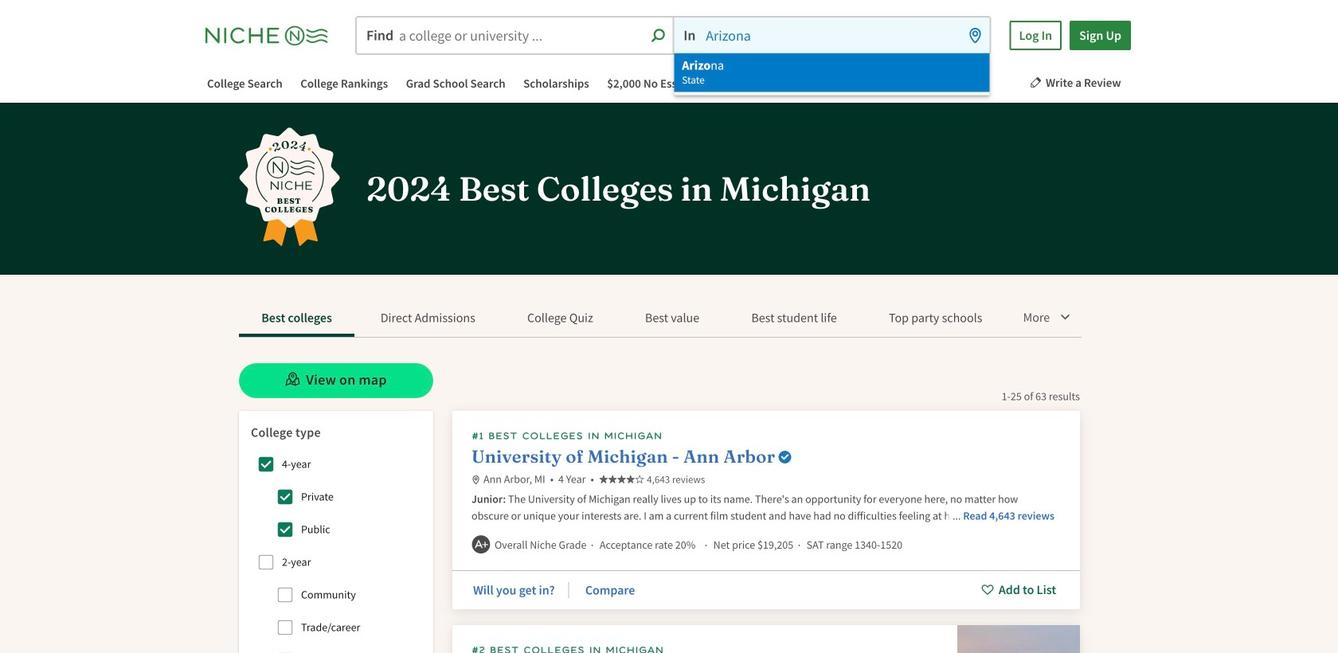 Task type: vqa. For each thing, say whether or not it's contained in the screenshot.
leftmost students laughing around tablet image
no



Task type: locate. For each thing, give the bounding box(es) containing it.
a state or metro ... text field
[[674, 18, 990, 53]]

group inside search filter controls element
[[250, 448, 422, 653]]

2-year. also controls the next 3 checkboxes element
[[250, 546, 282, 578]]

pencil image
[[1030, 76, 1042, 88]]

4-year. also controls the next 2 checkboxes element
[[250, 448, 282, 480]]

niche home image
[[206, 22, 341, 49]]

university of michigan - ann arbor element
[[453, 411, 1080, 610]]

2-year. also controls the next 3 checkboxes image
[[258, 554, 274, 570]]

arrow down image
[[1059, 310, 1072, 323]]

public. nested checkbox 2 of 2. controlled by 4-year above element
[[269, 514, 301, 546]]

group
[[250, 448, 422, 653]]



Task type: describe. For each thing, give the bounding box(es) containing it.
4-year. also controls the next 2 checkboxes image
[[258, 456, 274, 472]]

other. nested checkbox 3 of 3. controlled by 2-year above element
[[269, 644, 301, 653]]

private. nested checkbox 1 of 2. controlled by 4-year above element
[[269, 481, 301, 513]]

public. nested checkbox 2 of 2. controlled by 4-year above image
[[277, 522, 293, 538]]

trade/career. nested checkbox 2 of 3. controlled by 2-year above image
[[277, 620, 293, 636]]

a college or university ... text field
[[357, 18, 673, 53]]

community. nested checkbox 1 of 3. controlled by 2-year above element
[[269, 579, 301, 611]]

trade/career. nested checkbox 2 of 3. controlled by 2-year above element
[[269, 612, 301, 644]]

address image
[[472, 476, 480, 484]]

best colleges, current element
[[239, 304, 355, 337]]

michigan state university element
[[453, 625, 1080, 653]]

community. nested checkbox 1 of 3. controlled by 2-year above image
[[277, 587, 293, 603]]

private. nested checkbox 1 of 2. controlled by 4-year above image
[[277, 489, 293, 505]]

search filter controls element
[[239, 411, 433, 653]]



